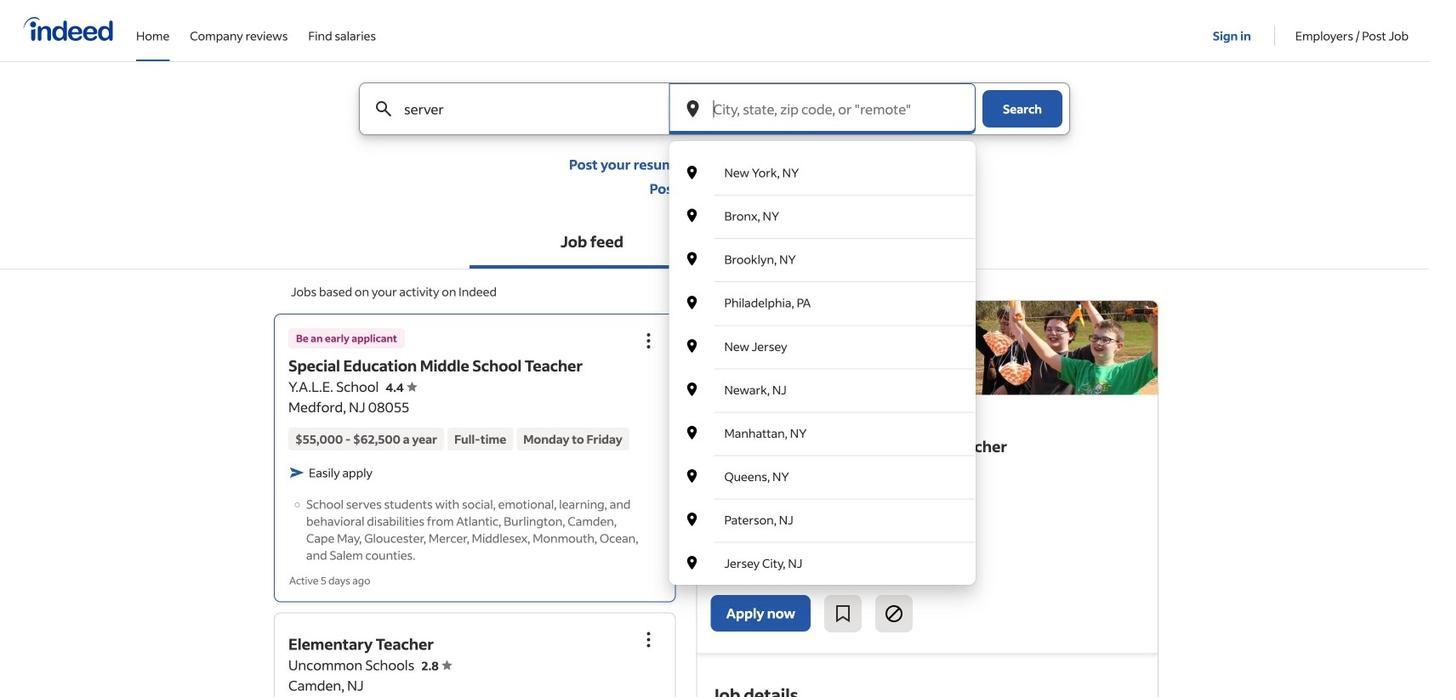 Task type: vqa. For each thing, say whether or not it's contained in the screenshot.
Y.A.L.E. School Logo
yes



Task type: describe. For each thing, give the bounding box(es) containing it.
not interested image
[[884, 604, 905, 625]]

4.4 out of five stars rating image
[[386, 380, 418, 395]]

search suggestions list box
[[669, 151, 976, 585]]

Edit location text field
[[710, 83, 976, 134]]

search: Job title, keywords, or company text field
[[401, 83, 639, 134]]

job actions for elementary teacher is collapsed image
[[639, 630, 659, 651]]

job actions for special education middle school teacher is collapsed image
[[639, 331, 659, 351]]



Task type: locate. For each thing, give the bounding box(es) containing it.
tab list
[[0, 218, 1430, 270]]

2.8 out of five stars rating image
[[421, 659, 452, 674]]

main content
[[0, 83, 1430, 698]]

save this job image
[[833, 604, 854, 625]]

y.a.l.e. school logo image
[[698, 301, 1158, 395], [711, 380, 762, 431]]

None search field
[[345, 83, 1084, 585]]

4.4 out of 5 stars. link to 94 reviews company ratings (opens in a new tab) image
[[965, 472, 977, 484]]



